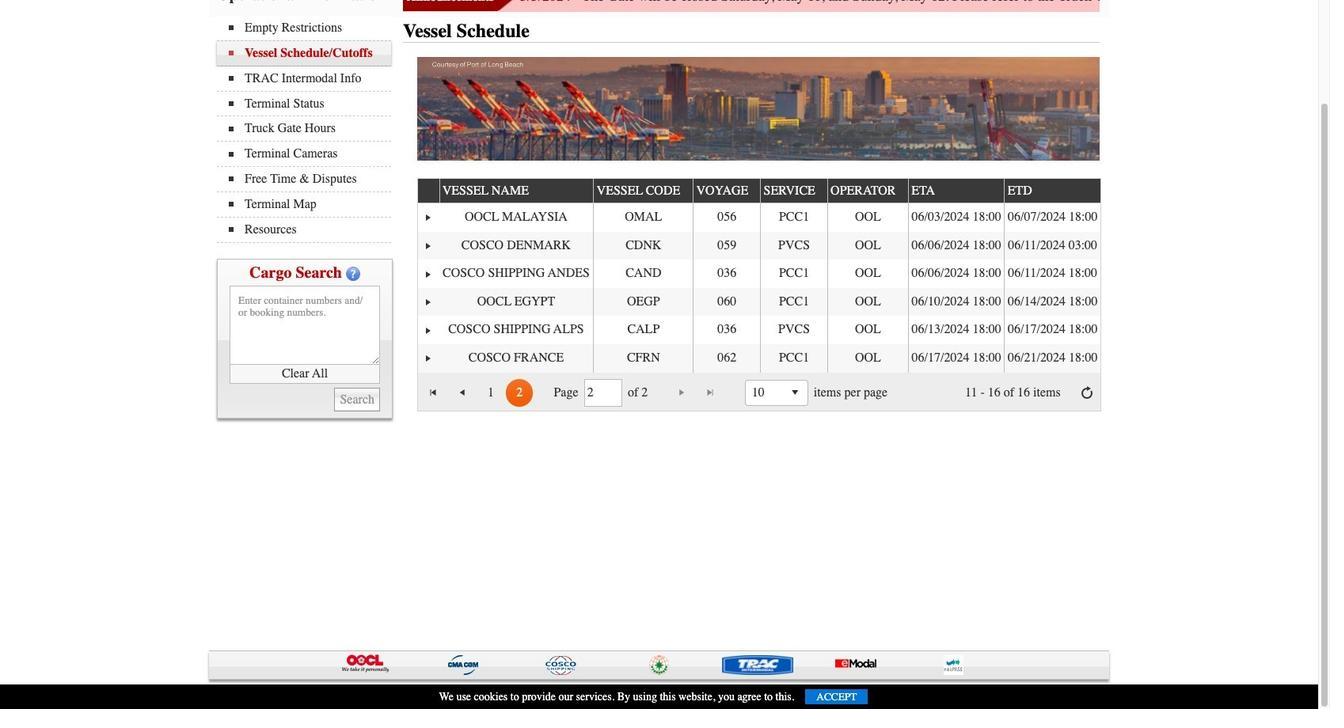 Task type: vqa. For each thing, say whether or not it's contained in the screenshot.
TO to the right
no



Task type: describe. For each thing, give the bounding box(es) containing it.
refresh image
[[1081, 387, 1094, 400]]

Page sizes drop down field
[[745, 380, 809, 406]]

page navigation, page 2 of 2 application
[[418, 373, 1101, 411]]

go to the first page image
[[428, 387, 440, 400]]



Task type: locate. For each thing, give the bounding box(es) containing it.
go to the previous page image
[[456, 387, 469, 400]]

2 row from the top
[[418, 204, 1101, 232]]

1 row from the top
[[418, 177, 1102, 204]]

tree grid
[[418, 177, 1102, 373]]

Enter container numbers and/ or booking numbers.  text field
[[230, 286, 380, 365]]

menu bar
[[217, 16, 399, 243]]

5 row from the top
[[418, 288, 1101, 316]]

4 row from the top
[[418, 260, 1101, 288]]

6 row from the top
[[418, 316, 1101, 345]]

cell
[[418, 204, 439, 232], [439, 204, 594, 232], [594, 204, 693, 232], [693, 204, 761, 232], [761, 204, 828, 232], [828, 204, 909, 232], [909, 204, 1005, 232], [1005, 204, 1101, 232], [418, 232, 439, 260], [439, 232, 594, 260], [594, 232, 693, 260], [693, 232, 761, 260], [761, 232, 828, 260], [828, 232, 909, 260], [909, 232, 1005, 260], [1005, 232, 1101, 260], [418, 260, 439, 288], [439, 260, 594, 288], [594, 260, 693, 288], [693, 260, 761, 288], [761, 260, 828, 288], [828, 260, 909, 288], [909, 260, 1005, 288], [1005, 260, 1101, 288], [418, 288, 439, 316], [439, 288, 594, 316], [594, 288, 693, 316], [693, 288, 761, 316], [761, 288, 828, 316], [828, 288, 909, 316], [909, 288, 1005, 316], [1005, 288, 1101, 316], [418, 316, 439, 345], [439, 316, 594, 345], [594, 316, 693, 345], [693, 316, 761, 345], [761, 316, 828, 345], [828, 316, 909, 345], [909, 316, 1005, 345], [1005, 316, 1101, 345], [418, 345, 439, 373], [439, 345, 594, 373], [594, 345, 693, 373], [693, 345, 761, 373], [761, 345, 828, 373], [828, 345, 909, 373], [909, 345, 1005, 373], [1005, 345, 1101, 373]]

row
[[418, 177, 1102, 204], [418, 204, 1101, 232], [418, 232, 1101, 260], [418, 260, 1101, 288], [418, 288, 1101, 316], [418, 316, 1101, 345], [418, 345, 1101, 373]]

7 row from the top
[[418, 345, 1101, 373]]

Page 2 field
[[588, 382, 619, 405]]

column header
[[418, 179, 439, 204]]

None submit
[[335, 388, 380, 412]]

3 row from the top
[[418, 232, 1101, 260]]

row group
[[418, 204, 1101, 373]]



